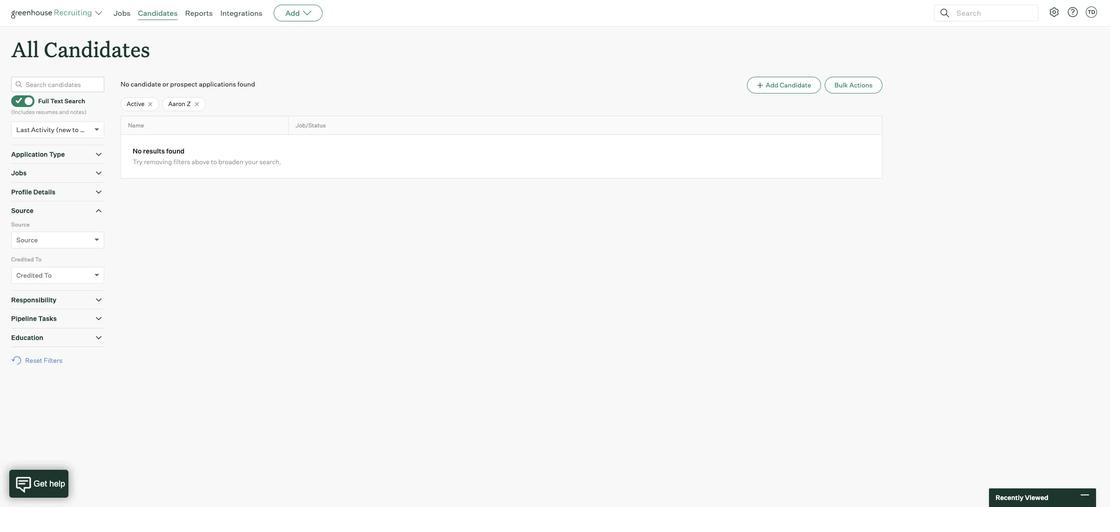 Task type: vqa. For each thing, say whether or not it's contained in the screenshot.
Actions
yes



Task type: locate. For each thing, give the bounding box(es) containing it.
1 horizontal spatial to
[[44, 271, 52, 279]]

1 horizontal spatial to
[[211, 158, 217, 166]]

application
[[11, 150, 48, 158]]

credited down source element
[[11, 256, 34, 263]]

2 vertical spatial source
[[16, 236, 38, 244]]

and
[[59, 109, 69, 116]]

to
[[72, 126, 79, 134], [211, 158, 217, 166]]

0 horizontal spatial to
[[35, 256, 42, 263]]

1 vertical spatial add
[[766, 81, 779, 89]]

search
[[65, 97, 85, 105]]

pipeline tasks
[[11, 315, 57, 323]]

broaden
[[219, 158, 244, 166]]

candidates down jobs link on the top left
[[44, 35, 150, 63]]

0 vertical spatial to
[[35, 256, 42, 263]]

applications
[[199, 80, 236, 88]]

aaron z
[[168, 100, 191, 108]]

your
[[245, 158, 258, 166]]

removing
[[144, 158, 172, 166]]

0 vertical spatial jobs
[[114, 8, 131, 18]]

no left the candidate
[[121, 80, 129, 88]]

recently
[[996, 494, 1024, 502]]

to up responsibility
[[44, 271, 52, 279]]

jobs
[[114, 8, 131, 18], [11, 169, 27, 177]]

text
[[50, 97, 63, 105]]

found up filters
[[166, 147, 185, 155]]

application type
[[11, 150, 65, 158]]

source element
[[11, 220, 104, 255]]

add candidate
[[766, 81, 812, 89]]

1 horizontal spatial add
[[766, 81, 779, 89]]

1 vertical spatial to
[[44, 271, 52, 279]]

found inside no results found try removing filters above to broaden your search.
[[166, 147, 185, 155]]

add button
[[274, 5, 323, 21]]

candidates
[[138, 8, 178, 18], [44, 35, 150, 63]]

no
[[121, 80, 129, 88], [133, 147, 142, 155]]

reset
[[25, 357, 42, 365]]

profile details
[[11, 188, 55, 196]]

credited to up responsibility
[[16, 271, 52, 279]]

credited to down source element
[[11, 256, 42, 263]]

0 horizontal spatial jobs
[[11, 169, 27, 177]]

add inside popup button
[[286, 8, 300, 18]]

viewed
[[1026, 494, 1049, 502]]

to inside no results found try removing filters above to broaden your search.
[[211, 158, 217, 166]]

source
[[11, 207, 34, 215], [11, 221, 30, 228], [16, 236, 38, 244]]

add candidate link
[[748, 77, 821, 94]]

0 horizontal spatial no
[[121, 80, 129, 88]]

no for no candidate or prospect applications found
[[121, 80, 129, 88]]

1 vertical spatial source
[[11, 221, 30, 228]]

0 vertical spatial found
[[238, 80, 255, 88]]

1 vertical spatial candidates
[[44, 35, 150, 63]]

candidates link
[[138, 8, 178, 18]]

1 vertical spatial credited to
[[16, 271, 52, 279]]

aaron
[[168, 100, 186, 108]]

notes)
[[70, 109, 87, 116]]

0 vertical spatial to
[[72, 126, 79, 134]]

integrations
[[220, 8, 263, 18]]

Search text field
[[955, 6, 1030, 20]]

jobs left 'candidates' link
[[114, 8, 131, 18]]

1 horizontal spatial no
[[133, 147, 142, 155]]

1 vertical spatial to
[[211, 158, 217, 166]]

reset filters button
[[11, 352, 67, 369]]

to right above
[[211, 158, 217, 166]]

no inside no results found try removing filters above to broaden your search.
[[133, 147, 142, 155]]

add for add
[[286, 8, 300, 18]]

to
[[35, 256, 42, 263], [44, 271, 52, 279]]

to down source element
[[35, 256, 42, 263]]

add for add candidate
[[766, 81, 779, 89]]

0 vertical spatial source
[[11, 207, 34, 215]]

0 vertical spatial no
[[121, 80, 129, 88]]

candidates right jobs link on the top left
[[138, 8, 178, 18]]

1 vertical spatial no
[[133, 147, 142, 155]]

found right applications
[[238, 80, 255, 88]]

integrations link
[[220, 8, 263, 18]]

1 vertical spatial credited
[[16, 271, 43, 279]]

or
[[163, 80, 169, 88]]

results
[[143, 147, 165, 155]]

credited
[[11, 256, 34, 263], [16, 271, 43, 279]]

try
[[133, 158, 143, 166]]

Search candidates field
[[11, 77, 104, 92]]

candidate
[[780, 81, 812, 89]]

td button
[[1085, 5, 1100, 20]]

full
[[38, 97, 49, 105]]

prospect
[[170, 80, 198, 88]]

credited to
[[11, 256, 42, 263], [16, 271, 52, 279]]

add
[[286, 8, 300, 18], [766, 81, 779, 89]]

above
[[192, 158, 210, 166]]

to left old)
[[72, 126, 79, 134]]

pipeline
[[11, 315, 37, 323]]

0 vertical spatial add
[[286, 8, 300, 18]]

1 vertical spatial jobs
[[11, 169, 27, 177]]

found
[[238, 80, 255, 88], [166, 147, 185, 155]]

jobs up profile
[[11, 169, 27, 177]]

0 horizontal spatial found
[[166, 147, 185, 155]]

name
[[128, 122, 144, 129]]

actions
[[850, 81, 873, 89]]

(new
[[56, 126, 71, 134]]

0 horizontal spatial add
[[286, 8, 300, 18]]

credited up responsibility
[[16, 271, 43, 279]]

1 vertical spatial found
[[166, 147, 185, 155]]

active
[[127, 100, 145, 108]]

no up try
[[133, 147, 142, 155]]

1 horizontal spatial found
[[238, 80, 255, 88]]



Task type: describe. For each thing, give the bounding box(es) containing it.
1 horizontal spatial jobs
[[114, 8, 131, 18]]

activity
[[31, 126, 55, 134]]

all candidates
[[11, 35, 150, 63]]

z
[[187, 100, 191, 108]]

tasks
[[38, 315, 57, 323]]

bulk actions
[[835, 81, 873, 89]]

0 vertical spatial credited to
[[11, 256, 42, 263]]

filters
[[174, 158, 190, 166]]

source for credited to "element"
[[11, 221, 30, 228]]

job/status
[[296, 122, 326, 129]]

jobs link
[[114, 8, 131, 18]]

last
[[16, 126, 30, 134]]

reset filters
[[25, 357, 63, 365]]

td
[[1088, 9, 1096, 15]]

greenhouse recruiting image
[[11, 7, 95, 19]]

bulk
[[835, 81, 849, 89]]

td button
[[1087, 7, 1098, 18]]

credited to element
[[11, 255, 104, 290]]

resumes
[[36, 109, 58, 116]]

0 vertical spatial credited
[[11, 256, 34, 263]]

checkmark image
[[15, 97, 22, 104]]

no results found try removing filters above to broaden your search.
[[133, 147, 282, 166]]

search.
[[260, 158, 282, 166]]

last activity (new to old)
[[16, 126, 92, 134]]

(includes
[[11, 109, 35, 116]]

no for no results found try removing filters above to broaden your search.
[[133, 147, 142, 155]]

recently viewed
[[996, 494, 1049, 502]]

no candidate or prospect applications found
[[121, 80, 255, 88]]

profile
[[11, 188, 32, 196]]

education
[[11, 334, 43, 342]]

all
[[11, 35, 39, 63]]

0 vertical spatial candidates
[[138, 8, 178, 18]]

type
[[49, 150, 65, 158]]

reports
[[185, 8, 213, 18]]

last activity (new to old) option
[[16, 126, 92, 134]]

details
[[33, 188, 55, 196]]

0 horizontal spatial to
[[72, 126, 79, 134]]

candidate
[[131, 80, 161, 88]]

configure image
[[1049, 7, 1061, 18]]

filters
[[44, 357, 63, 365]]

full text search (includes resumes and notes)
[[11, 97, 87, 116]]

old)
[[80, 126, 92, 134]]

bulk actions link
[[825, 77, 883, 94]]

reports link
[[185, 8, 213, 18]]

responsibility
[[11, 296, 56, 304]]

source for source element
[[11, 207, 34, 215]]



